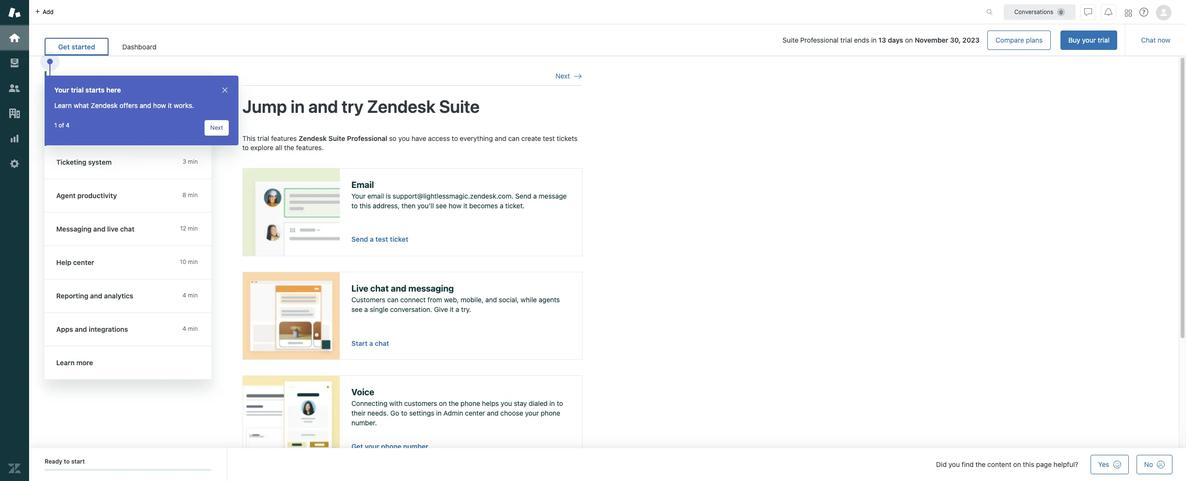Task type: locate. For each thing, give the bounding box(es) containing it.
get started image
[[8, 32, 21, 44]]

trial inside region
[[257, 134, 269, 142]]

1 vertical spatial get
[[351, 443, 363, 451]]

0 vertical spatial it
[[168, 101, 172, 110]]

2 horizontal spatial zendesk
[[367, 96, 436, 117]]

example of email conversation inside of the ticketing system and the customer is asking the agent about reimbursement policy. image
[[243, 169, 340, 256]]

send up ticket.
[[515, 192, 531, 200]]

and right everything
[[495, 134, 506, 142]]

1 vertical spatial see
[[351, 305, 363, 314]]

in left 13
[[871, 36, 877, 44]]

2 vertical spatial on
[[1013, 461, 1021, 469]]

see down customers
[[351, 305, 363, 314]]

here
[[106, 86, 121, 94]]

chat up customers
[[370, 283, 389, 294]]

how
[[153, 101, 166, 110], [449, 202, 462, 210]]

plans
[[1026, 36, 1043, 44]]

footer
[[29, 448, 1186, 481]]

0 vertical spatial chat
[[370, 283, 389, 294]]

choose
[[501, 409, 523, 417]]

this left 'page' at the bottom of page
[[1023, 461, 1035, 469]]

zendesk image
[[8, 463, 21, 475]]

2 heading from the top
[[45, 179, 221, 213]]

you inside footer
[[949, 461, 960, 469]]

and left social,
[[485, 296, 497, 304]]

1 vertical spatial next button
[[205, 120, 229, 136]]

your inside dropdown button
[[56, 83, 71, 92]]

on right days
[[905, 36, 913, 44]]

trial
[[841, 36, 852, 44], [1098, 36, 1110, 44], [71, 86, 84, 94], [257, 134, 269, 142]]

the inside so you have access to everything and can create test tickets to explore all the features.
[[284, 144, 294, 152]]

test right 'create'
[[543, 134, 555, 142]]

0 horizontal spatial see
[[351, 305, 363, 314]]

zendesk up the so
[[367, 96, 436, 117]]

you inside so you have access to everything and can create test tickets to explore all the features.
[[398, 134, 410, 142]]

you right did
[[949, 461, 960, 469]]

1 horizontal spatial can
[[508, 134, 520, 142]]

0 vertical spatial the
[[284, 144, 294, 152]]

your inside button
[[82, 127, 96, 135]]

trial up what
[[71, 86, 84, 94]]

no button
[[1137, 455, 1173, 475]]

1 horizontal spatial test
[[543, 134, 555, 142]]

on right content
[[1013, 461, 1021, 469]]

in left admin
[[436, 409, 442, 417]]

0 vertical spatial this
[[360, 202, 371, 210]]

0 horizontal spatial you
[[398, 134, 410, 142]]

0 horizontal spatial test
[[375, 235, 388, 243]]

chat
[[370, 283, 389, 294], [375, 340, 389, 347]]

zendesk inside 'content-title' region
[[367, 96, 436, 117]]

voice
[[351, 387, 374, 397]]

test left ticket
[[375, 235, 388, 243]]

1 vertical spatial can
[[387, 296, 399, 304]]

tab list
[[45, 38, 170, 56]]

can inside live chat and messaging customers can connect from web, mobile, and social, while agents see a single conversation. give it a try.
[[387, 296, 399, 304]]

buy
[[1069, 36, 1081, 44]]

to right dialed
[[557, 400, 563, 408]]

0 horizontal spatial zendesk
[[91, 101, 118, 110]]

it left the works. at the top left of the page
[[168, 101, 172, 110]]

send inside email your email is support@lightlessmagic.zendesk.com. send a message to this address, then you'll see how it becomes a ticket.
[[515, 192, 531, 200]]

your right add
[[82, 127, 96, 135]]

5 heading from the top
[[45, 280, 221, 313]]

start
[[351, 340, 368, 347]]

1 vertical spatial test
[[375, 235, 388, 243]]

trial up the explore
[[257, 134, 269, 142]]

0 vertical spatial on
[[905, 36, 913, 44]]

get your phone number link
[[351, 443, 428, 451]]

on
[[905, 36, 913, 44], [439, 400, 447, 408], [1013, 461, 1021, 469]]

0 horizontal spatial next
[[210, 124, 223, 131]]

a
[[533, 192, 537, 200], [500, 202, 504, 210], [370, 235, 374, 243], [364, 305, 368, 314], [456, 305, 459, 314], [369, 340, 373, 347]]

0 horizontal spatial send
[[351, 235, 368, 243]]

phone
[[461, 400, 480, 408], [541, 409, 560, 417], [381, 443, 402, 451]]

1 vertical spatial suite
[[439, 96, 480, 117]]

close image
[[221, 86, 229, 94]]

phone down dialed
[[541, 409, 560, 417]]

tab list containing get started
[[45, 38, 170, 56]]

helpful?
[[1054, 461, 1079, 469]]

mobile,
[[461, 296, 484, 304]]

2 horizontal spatial on
[[1013, 461, 1021, 469]]

send a test ticket
[[351, 235, 408, 243]]

find
[[962, 461, 974, 469]]

a left ticket.
[[500, 202, 504, 210]]

1 vertical spatial phone
[[541, 409, 560, 417]]

can up single
[[387, 296, 399, 304]]

your account heading
[[45, 71, 211, 98]]

region containing email
[[242, 134, 583, 481]]

1 horizontal spatial how
[[449, 202, 462, 210]]

heading
[[45, 146, 221, 179], [45, 179, 221, 213], [45, 213, 221, 246], [45, 246, 221, 280], [45, 280, 221, 313], [45, 313, 221, 347], [45, 347, 221, 380]]

0 vertical spatial professional
[[800, 36, 839, 44]]

0 vertical spatial test
[[543, 134, 555, 142]]

0 vertical spatial get
[[58, 43, 70, 51]]

chat now button
[[1134, 31, 1179, 50]]

this down email
[[360, 202, 371, 210]]

zendesk support image
[[8, 6, 21, 19]]

yes
[[1098, 461, 1110, 469]]

suite
[[783, 36, 799, 44], [439, 96, 480, 117], [329, 134, 345, 142]]

4
[[66, 122, 70, 129]]

your inside dialog
[[54, 86, 69, 94]]

0 horizontal spatial on
[[439, 400, 447, 408]]

see
[[436, 202, 447, 210], [351, 305, 363, 314]]

and right offers
[[140, 101, 151, 110]]

next
[[556, 72, 570, 80], [210, 124, 223, 131]]

0 vertical spatial next button
[[556, 72, 582, 81]]

section
[[178, 31, 1118, 50]]

phone left number
[[381, 443, 402, 451]]

dashboard
[[122, 43, 156, 51]]

and up connect
[[391, 283, 406, 294]]

0 vertical spatial send
[[515, 192, 531, 200]]

footer containing did you find the content on this page helpful?
[[29, 448, 1186, 481]]

in inside 'content-title' region
[[291, 96, 305, 117]]

0 vertical spatial how
[[153, 101, 166, 110]]

the right all
[[284, 144, 294, 152]]

your
[[56, 83, 71, 92], [54, 86, 69, 94], [351, 192, 366, 200]]

suite professional trial ends in 13 days on november 30, 2023
[[783, 36, 980, 44]]

how left the works. at the top left of the page
[[153, 101, 166, 110]]

send a test ticket link
[[351, 235, 408, 243]]

conversations button
[[1004, 4, 1076, 20]]

1 vertical spatial how
[[449, 202, 462, 210]]

so you have access to everything and can create test tickets to explore all the features.
[[242, 134, 578, 152]]

your inside voice connecting with customers on the phone helps you stay dialed in to their needs. go to settings in admin center and choose your phone number.
[[525, 409, 539, 417]]

1 horizontal spatial zendesk
[[299, 134, 327, 142]]

trial right buy
[[1098, 36, 1110, 44]]

zendesk up features. at the top left of page
[[299, 134, 327, 142]]

compare
[[996, 36, 1024, 44]]

can left 'create'
[[508, 134, 520, 142]]

1 horizontal spatial get
[[351, 443, 363, 451]]

2 vertical spatial the
[[976, 461, 986, 469]]

2 horizontal spatial suite
[[783, 36, 799, 44]]

admin
[[444, 409, 463, 417]]

1 vertical spatial you
[[501, 400, 512, 408]]

1 vertical spatial this
[[1023, 461, 1035, 469]]

your for get your phone number
[[365, 443, 379, 451]]

1 horizontal spatial it
[[450, 305, 454, 314]]

2 vertical spatial you
[[949, 461, 960, 469]]

1 horizontal spatial suite
[[439, 96, 480, 117]]

how inside email your email is support@lightlessmagic.zendesk.com. send a message to this address, then you'll see how it becomes a ticket.
[[449, 202, 462, 210]]

you inside voice connecting with customers on the phone helps you stay dialed in to their needs. go to settings in admin center and choose your phone number.
[[501, 400, 512, 408]]

learn what zendesk offers and how it works.
[[54, 101, 194, 110]]

how inside your trial starts here dialog
[[153, 101, 166, 110]]

zendesk
[[367, 96, 436, 117], [91, 101, 118, 110], [299, 134, 327, 142]]

your
[[1082, 36, 1096, 44], [82, 127, 96, 135], [525, 409, 539, 417], [365, 443, 379, 451]]

0 vertical spatial next
[[556, 72, 570, 80]]

your account
[[56, 83, 99, 92]]

1 horizontal spatial the
[[449, 400, 459, 408]]

1 horizontal spatial next
[[556, 72, 570, 80]]

email
[[351, 180, 374, 190]]

number.
[[351, 419, 377, 427]]

chat inside live chat and messaging customers can connect from web, mobile, and social, while agents see a single conversation. give it a try.
[[370, 283, 389, 294]]

so
[[389, 134, 397, 142]]

email
[[367, 192, 384, 200]]

the right find
[[976, 461, 986, 469]]

0 vertical spatial you
[[398, 134, 410, 142]]

customer support channels
[[68, 105, 158, 113]]

your inside button
[[1082, 36, 1096, 44]]

2 vertical spatial suite
[[329, 134, 345, 142]]

1 horizontal spatial you
[[501, 400, 512, 408]]

0 horizontal spatial the
[[284, 144, 294, 152]]

2 vertical spatial it
[[450, 305, 454, 314]]

and down helps
[[487, 409, 499, 417]]

your right buy
[[1082, 36, 1096, 44]]

your down the number.
[[365, 443, 379, 451]]

phone up center on the left bottom
[[461, 400, 480, 408]]

conversation.
[[390, 305, 432, 314]]

your trial starts here
[[54, 86, 121, 94]]

1 vertical spatial professional
[[347, 134, 387, 142]]

you right the so
[[398, 134, 410, 142]]

admin image
[[8, 158, 21, 170]]

can inside so you have access to everything and can create test tickets to explore all the features.
[[508, 134, 520, 142]]

add your team button
[[47, 120, 211, 142]]

and inside voice connecting with customers on the phone helps you stay dialed in to their needs. go to settings in admin center and choose your phone number.
[[487, 409, 499, 417]]

on inside section
[[905, 36, 913, 44]]

1 horizontal spatial on
[[905, 36, 913, 44]]

0 horizontal spatial next button
[[205, 120, 229, 136]]

region
[[242, 134, 583, 481]]

the up admin
[[449, 400, 459, 408]]

start a chat button
[[351, 339, 389, 348]]

it down support@lightlessmagic.zendesk.com.
[[463, 202, 467, 210]]

you up choose
[[501, 400, 512, 408]]

number
[[403, 443, 428, 451]]

1 horizontal spatial next button
[[556, 72, 582, 81]]

did you find the content on this page helpful?
[[936, 461, 1079, 469]]

2 horizontal spatial the
[[976, 461, 986, 469]]

professional left the so
[[347, 134, 387, 142]]

days
[[888, 36, 903, 44]]

a down customers
[[364, 305, 368, 314]]

it down web,
[[450, 305, 454, 314]]

0 horizontal spatial this
[[360, 202, 371, 210]]

needs.
[[368, 409, 389, 417]]

all
[[275, 144, 282, 152]]

get left started
[[58, 43, 70, 51]]

zendesk down starts
[[91, 101, 118, 110]]

did
[[936, 461, 947, 469]]

1 horizontal spatial this
[[1023, 461, 1035, 469]]

customers image
[[8, 82, 21, 95]]

2023
[[963, 36, 980, 44]]

next inside button
[[556, 72, 570, 80]]

in right dialed
[[550, 400, 555, 408]]

0 horizontal spatial it
[[168, 101, 172, 110]]

on inside footer
[[1013, 461, 1021, 469]]

0 vertical spatial see
[[436, 202, 447, 210]]

test
[[543, 134, 555, 142], [375, 235, 388, 243]]

your account button
[[45, 71, 209, 98]]

chat right 'start'
[[375, 340, 389, 347]]

next button
[[556, 72, 582, 81], [205, 120, 229, 136]]

1 horizontal spatial see
[[436, 202, 447, 210]]

live chat and messaging customers can connect from web, mobile, and social, while agents see a single conversation. give it a try.
[[351, 283, 560, 314]]

2 vertical spatial phone
[[381, 443, 402, 451]]

0 horizontal spatial get
[[58, 43, 70, 51]]

get for get started
[[58, 43, 70, 51]]

to down the email in the left of the page
[[351, 202, 358, 210]]

1 horizontal spatial send
[[515, 192, 531, 200]]

0 horizontal spatial how
[[153, 101, 166, 110]]

how down support@lightlessmagic.zendesk.com.
[[449, 202, 462, 210]]

professional left ends
[[800, 36, 839, 44]]

2 horizontal spatial phone
[[541, 409, 560, 417]]

2 horizontal spatial you
[[949, 461, 960, 469]]

2 horizontal spatial it
[[463, 202, 467, 210]]

you
[[398, 134, 410, 142], [501, 400, 512, 408], [949, 461, 960, 469]]

1 vertical spatial next
[[210, 124, 223, 131]]

1 horizontal spatial phone
[[461, 400, 480, 408]]

1 vertical spatial the
[[449, 400, 459, 408]]

see inside email your email is support@lightlessmagic.zendesk.com. send a message to this address, then you'll see how it becomes a ticket.
[[436, 202, 447, 210]]

1 vertical spatial on
[[439, 400, 447, 408]]

to
[[452, 134, 458, 142], [242, 144, 249, 152], [351, 202, 358, 210], [557, 400, 563, 408], [401, 409, 407, 417], [64, 458, 70, 465]]

0 vertical spatial can
[[508, 134, 520, 142]]

to right go
[[401, 409, 407, 417]]

a right 'start'
[[369, 340, 373, 347]]

in inside section
[[871, 36, 877, 44]]

your for your trial starts here
[[54, 86, 69, 94]]

in right "jump"
[[291, 96, 305, 117]]

0 horizontal spatial suite
[[329, 134, 345, 142]]

explore
[[251, 144, 274, 152]]

1 vertical spatial chat
[[375, 340, 389, 347]]

your down dialed
[[525, 409, 539, 417]]

see down support@lightlessmagic.zendesk.com.
[[436, 202, 447, 210]]

center
[[465, 409, 485, 417]]

1 vertical spatial it
[[463, 202, 467, 210]]

on up admin
[[439, 400, 447, 408]]

get down the number.
[[351, 443, 363, 451]]

now
[[1158, 36, 1171, 44]]

learn
[[54, 101, 72, 110]]

send left ticket
[[351, 235, 368, 243]]

0 vertical spatial suite
[[783, 36, 799, 44]]

chat inside button
[[375, 340, 389, 347]]

and left try
[[308, 96, 338, 117]]

0 horizontal spatial can
[[387, 296, 399, 304]]

this
[[360, 202, 371, 210], [1023, 461, 1035, 469]]



Task type: vqa. For each thing, say whether or not it's contained in the screenshot.
THE 'ON' to the middle
yes



Task type: describe. For each thing, give the bounding box(es) containing it.
your for your account
[[56, 83, 71, 92]]

content-title region
[[242, 96, 582, 118]]

agents
[[539, 296, 560, 304]]

example of how the agent accepts an incoming phone call as well as how to log the details of the call. image
[[243, 376, 340, 463]]

create
[[521, 134, 541, 142]]

to left start
[[64, 458, 70, 465]]

from
[[428, 296, 442, 304]]

organizations image
[[8, 107, 21, 120]]

november
[[915, 36, 949, 44]]

1 of 4 next
[[54, 122, 223, 131]]

13
[[879, 36, 886, 44]]

get your phone number
[[351, 443, 428, 451]]

next button inside your trial starts here dialog
[[205, 120, 229, 136]]

a left the try.
[[456, 305, 459, 314]]

it inside email your email is support@lightlessmagic.zendesk.com. send a message to this address, then you'll see how it becomes a ticket.
[[463, 202, 467, 210]]

support@lightlessmagic.zendesk.com.
[[393, 192, 514, 200]]

dashboard tab
[[109, 38, 170, 56]]

0 horizontal spatial phone
[[381, 443, 402, 451]]

and inside your trial starts here dialog
[[140, 101, 151, 110]]

1
[[54, 122, 57, 129]]

start a chat
[[351, 340, 389, 347]]

features.
[[296, 144, 324, 152]]

content
[[988, 461, 1012, 469]]

then
[[402, 202, 416, 210]]

you'll
[[417, 202, 434, 210]]

this inside footer
[[1023, 461, 1035, 469]]

test inside so you have access to everything and can create test tickets to explore all the features.
[[543, 134, 555, 142]]

the inside voice connecting with customers on the phone helps you stay dialed in to their needs. go to settings in admin center and choose your phone number.
[[449, 400, 459, 408]]

trial inside your trial starts here dialog
[[71, 86, 84, 94]]

offers
[[120, 101, 138, 110]]

compare plans button
[[988, 31, 1051, 50]]

go
[[390, 409, 399, 417]]

next inside 1 of 4 next
[[210, 124, 223, 131]]

trial left ends
[[841, 36, 852, 44]]

see inside live chat and messaging customers can connect from web, mobile, and social, while agents see a single conversation. give it a try.
[[351, 305, 363, 314]]

live
[[351, 283, 368, 294]]

and inside 'content-title' region
[[308, 96, 338, 117]]

tickets
[[557, 134, 578, 142]]

suite inside region
[[329, 134, 345, 142]]

account
[[73, 83, 99, 92]]

a left message
[[533, 192, 537, 200]]

ready
[[45, 458, 62, 465]]

zendesk inside your trial starts here dialog
[[91, 101, 118, 110]]

try.
[[461, 305, 471, 314]]

you for did
[[949, 461, 960, 469]]

your trial starts here dialog
[[45, 76, 239, 145]]

give
[[434, 305, 448, 314]]

single
[[370, 305, 388, 314]]

a inside button
[[369, 340, 373, 347]]

get started
[[58, 43, 95, 51]]

this inside email your email is support@lightlessmagic.zendesk.com. send a message to this address, then you'll see how it becomes a ticket.
[[360, 202, 371, 210]]

everything
[[460, 134, 493, 142]]

customers
[[351, 296, 385, 304]]

dialed
[[529, 400, 548, 408]]

zendesk inside region
[[299, 134, 327, 142]]

works.
[[174, 101, 194, 110]]

progress-bar progress bar
[[45, 469, 211, 471]]

trial inside buy your trial button
[[1098, 36, 1110, 44]]

your inside email your email is support@lightlessmagic.zendesk.com. send a message to this address, then you'll see how it becomes a ticket.
[[351, 192, 366, 200]]

customer support channels button
[[47, 98, 211, 120]]

6 heading from the top
[[45, 313, 221, 347]]

main element
[[0, 0, 29, 481]]

address,
[[373, 202, 400, 210]]

connecting
[[351, 400, 388, 408]]

it inside your trial starts here dialog
[[168, 101, 172, 110]]

jump in and try zendesk suite
[[242, 96, 480, 117]]

0 horizontal spatial professional
[[347, 134, 387, 142]]

suite inside section
[[783, 36, 799, 44]]

buy your trial button
[[1061, 31, 1118, 50]]

with
[[389, 400, 402, 408]]

voice connecting with customers on the phone helps you stay dialed in to their needs. go to settings in admin center and choose your phone number.
[[351, 387, 563, 427]]

this
[[242, 134, 256, 142]]

4 heading from the top
[[45, 246, 221, 280]]

to right access
[[452, 134, 458, 142]]

social,
[[499, 296, 519, 304]]

your for buy your trial
[[1082, 36, 1096, 44]]

web,
[[444, 296, 459, 304]]

get for get your phone number
[[351, 443, 363, 451]]

and inside so you have access to everything and can create test tickets to explore all the features.
[[495, 134, 506, 142]]

access
[[428, 134, 450, 142]]

message
[[539, 192, 567, 200]]

7 heading from the top
[[45, 347, 221, 380]]

it inside live chat and messaging customers can connect from web, mobile, and social, while agents see a single conversation. give it a try.
[[450, 305, 454, 314]]

suite inside 'content-title' region
[[439, 96, 480, 117]]

conversations
[[1015, 8, 1054, 15]]

ticket.
[[505, 202, 525, 210]]

team
[[98, 127, 114, 135]]

no
[[1144, 461, 1153, 469]]

to down this
[[242, 144, 249, 152]]

starts
[[85, 86, 105, 94]]

messaging
[[408, 283, 454, 294]]

helps
[[482, 400, 499, 408]]

0 vertical spatial phone
[[461, 400, 480, 408]]

started
[[72, 43, 95, 51]]

to inside email your email is support@lightlessmagic.zendesk.com. send a message to this address, then you'll see how it becomes a ticket.
[[351, 202, 358, 210]]

their
[[351, 409, 366, 417]]

customer
[[68, 105, 100, 113]]

add your team
[[68, 127, 114, 135]]

1 horizontal spatial professional
[[800, 36, 839, 44]]

of
[[59, 122, 64, 129]]

on inside voice connecting with customers on the phone helps you stay dialed in to their needs. go to settings in admin center and choose your phone number.
[[439, 400, 447, 408]]

1 heading from the top
[[45, 146, 221, 179]]

example of conversation inside of messaging and the customer is asking the agent about changing the size of the retail order. image
[[243, 272, 340, 360]]

1 vertical spatial send
[[351, 235, 368, 243]]

chat now
[[1141, 36, 1171, 44]]

3 heading from the top
[[45, 213, 221, 246]]

jump
[[242, 96, 287, 117]]

30,
[[950, 36, 961, 44]]

zendesk products image
[[1125, 9, 1132, 16]]

November 30, 2023 text field
[[915, 36, 980, 44]]

add
[[68, 127, 80, 135]]

a left ticket
[[370, 235, 374, 243]]

this trial features zendesk suite professional
[[242, 134, 387, 142]]

ends
[[854, 36, 870, 44]]

section containing suite professional trial ends in
[[178, 31, 1118, 50]]

is
[[386, 192, 391, 200]]

you for so
[[398, 134, 410, 142]]

compare plans
[[996, 36, 1043, 44]]

channels
[[129, 105, 158, 113]]

views image
[[8, 57, 21, 69]]

stay
[[514, 400, 527, 408]]

customers
[[404, 400, 437, 408]]

chat
[[1141, 36, 1156, 44]]

your for add your team
[[82, 127, 96, 135]]

ready to start
[[45, 458, 85, 465]]

reporting image
[[8, 132, 21, 145]]

get help image
[[1140, 8, 1149, 16]]

becomes
[[469, 202, 498, 210]]

page
[[1036, 461, 1052, 469]]



